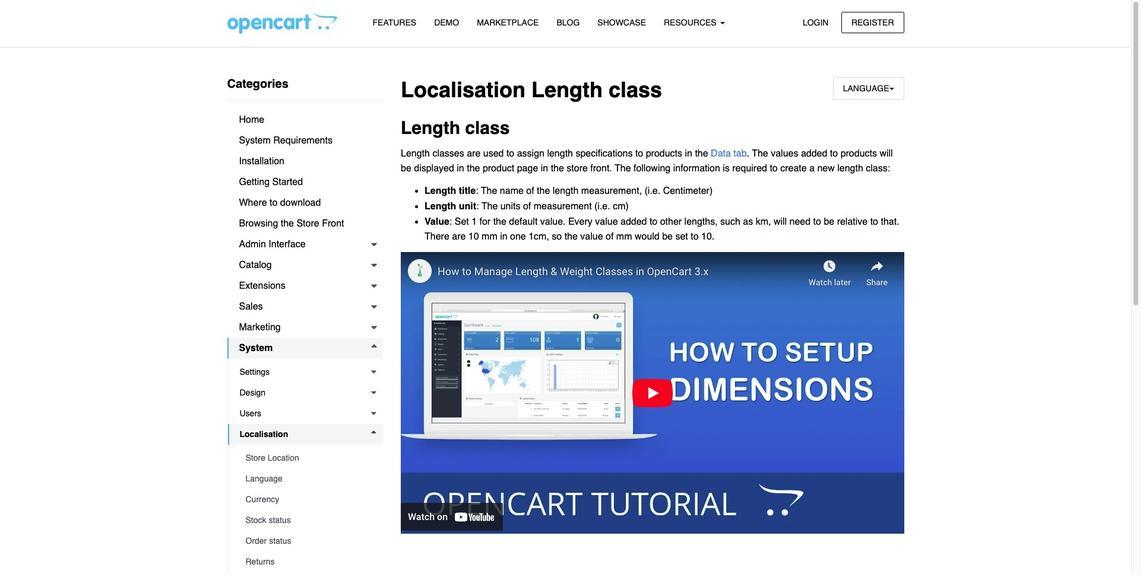 Task type: describe. For each thing, give the bounding box(es) containing it.
for
[[480, 217, 491, 227]]

so
[[552, 232, 562, 242]]

register link
[[842, 12, 904, 33]]

catalog link
[[227, 255, 383, 276]]

0 vertical spatial class
[[609, 78, 662, 102]]

name
[[500, 186, 524, 197]]

need
[[790, 217, 811, 227]]

1 vertical spatial (i.e.
[[595, 201, 610, 212]]

features link
[[364, 12, 425, 33]]

store inside store location link
[[246, 454, 265, 463]]

length inside length title : the name of the length measurement, (i.e. centimeter) length unit : the units of measurement (i.e. cm)
[[553, 186, 579, 197]]

extensions link
[[227, 276, 383, 297]]

0 vertical spatial value
[[595, 217, 618, 227]]

1 vertical spatial be
[[824, 217, 835, 227]]

data tab link
[[711, 148, 747, 159]]

0 vertical spatial (i.e.
[[645, 186, 661, 197]]

store
[[567, 163, 588, 174]]

1 vertical spatial value
[[580, 232, 603, 242]]

marketing link
[[227, 318, 383, 339]]

status for stock status
[[269, 516, 291, 526]]

will inside . the values added to products will be displayed in the product page in the store front. the following information is required to create a new length class:
[[880, 148, 893, 159]]

page
[[517, 163, 538, 174]]

localisation length class
[[401, 78, 662, 102]]

a
[[810, 163, 815, 174]]

measurement,
[[581, 186, 642, 197]]

admin
[[239, 239, 266, 250]]

localisation link
[[228, 425, 383, 445]]

categories
[[227, 77, 289, 91]]

marketing
[[239, 323, 281, 333]]

language for language dropdown button
[[843, 84, 889, 93]]

blog link
[[548, 12, 589, 33]]

register
[[852, 18, 894, 27]]

the right "."
[[752, 148, 768, 159]]

stock status
[[246, 516, 291, 526]]

browsing
[[239, 219, 278, 229]]

store location link
[[234, 448, 383, 469]]

value
[[425, 217, 449, 227]]

system for system
[[239, 343, 273, 354]]

value.
[[540, 217, 566, 227]]

values
[[771, 148, 799, 159]]

where to download link
[[227, 193, 383, 214]]

there
[[425, 232, 449, 242]]

front.
[[591, 163, 612, 174]]

length for length title : the name of the length measurement, (i.e. centimeter) length unit : the units of measurement (i.e. cm)
[[425, 186, 456, 197]]

returns link
[[234, 552, 383, 573]]

admin interface
[[239, 239, 306, 250]]

getting started link
[[227, 172, 383, 193]]

the up title
[[467, 163, 480, 174]]

displayed
[[414, 163, 454, 174]]

data
[[711, 148, 731, 159]]

set
[[676, 232, 688, 242]]

extensions
[[239, 281, 286, 292]]

relative
[[837, 217, 868, 227]]

is
[[723, 163, 730, 174]]

browsing the store front link
[[227, 214, 383, 235]]

length for length class
[[401, 118, 460, 138]]

opencart - open source shopping cart solution image
[[227, 12, 337, 34]]

1 vertical spatial class
[[465, 118, 510, 138]]

where
[[239, 198, 267, 208]]

catalog
[[239, 260, 272, 271]]

started
[[272, 177, 303, 188]]

location
[[268, 454, 299, 463]]

0 vertical spatial length
[[547, 148, 573, 159]]

localisation for localisation
[[240, 430, 288, 440]]

home
[[239, 115, 264, 125]]

resources link
[[655, 12, 734, 33]]

the left store on the top of the page
[[551, 163, 564, 174]]

following
[[634, 163, 671, 174]]

settings link
[[228, 362, 383, 383]]

. the values added to products will be displayed in the product page in the store front. the following information is required to create a new length class:
[[401, 148, 893, 174]]

0 vertical spatial :
[[476, 186, 479, 197]]

login
[[803, 18, 829, 27]]

km,
[[756, 217, 771, 227]]

the right the front.
[[615, 163, 631, 174]]

interface
[[269, 239, 306, 250]]

currency link
[[234, 490, 383, 511]]

would
[[635, 232, 660, 242]]

admin interface link
[[227, 235, 383, 255]]

login link
[[793, 12, 839, 33]]

default
[[509, 217, 538, 227]]

that.
[[881, 217, 900, 227]]

cm)
[[613, 201, 629, 212]]

system requirements link
[[227, 131, 383, 151]]

to right need
[[813, 217, 821, 227]]

localisation for localisation length class
[[401, 78, 526, 102]]

home link
[[227, 110, 383, 131]]

to down values
[[770, 163, 778, 174]]

users link
[[228, 404, 383, 425]]

to right where
[[270, 198, 278, 208]]

language button
[[833, 77, 904, 100]]

design
[[240, 388, 266, 398]]

one
[[510, 232, 526, 242]]

of inside the : set 1 for the default value. every value added to other lengths, such as km, will need to be relative to that. there are 10 mm in one 1cm, so the value of mm would be set to 10.
[[606, 232, 614, 242]]

where to download
[[239, 198, 321, 208]]

centimeter)
[[663, 186, 713, 197]]

1 mm from the left
[[482, 232, 498, 242]]

resources
[[664, 18, 719, 27]]



Task type: locate. For each thing, give the bounding box(es) containing it.
system inside 'link'
[[239, 343, 273, 354]]

0 vertical spatial localisation
[[401, 78, 526, 102]]

as
[[743, 217, 753, 227]]

lengths,
[[685, 217, 718, 227]]

1 horizontal spatial added
[[801, 148, 828, 159]]

are left used
[[467, 148, 481, 159]]

users
[[240, 409, 261, 419]]

: inside the : set 1 for the default value. every value added to other lengths, such as km, will need to be relative to that. there are 10 mm in one 1cm, so the value of mm would be set to 10.
[[449, 217, 452, 227]]

0 horizontal spatial be
[[401, 163, 411, 174]]

value down every
[[580, 232, 603, 242]]

localisation
[[401, 78, 526, 102], [240, 430, 288, 440]]

showcase link
[[589, 12, 655, 33]]

requirements
[[273, 135, 333, 146]]

0 vertical spatial will
[[880, 148, 893, 159]]

demo link
[[425, 12, 468, 33]]

be inside . the values added to products will be displayed in the product page in the store front. the following information is required to create a new length class:
[[401, 163, 411, 174]]

1 vertical spatial of
[[523, 201, 531, 212]]

mm
[[482, 232, 498, 242], [616, 232, 632, 242]]

marketplace
[[477, 18, 539, 27]]

new
[[818, 163, 835, 174]]

status for order status
[[269, 537, 291, 546]]

be left displayed
[[401, 163, 411, 174]]

blog
[[557, 18, 580, 27]]

1 horizontal spatial store
[[297, 219, 319, 229]]

.
[[747, 148, 750, 159]]

localisation down users
[[240, 430, 288, 440]]

: up 1
[[476, 201, 479, 212]]

system for system requirements
[[239, 135, 271, 146]]

in left one
[[500, 232, 508, 242]]

features
[[373, 18, 416, 27]]

system requirements
[[239, 135, 333, 146]]

order status
[[246, 537, 291, 546]]

:
[[476, 186, 479, 197], [476, 201, 479, 212], [449, 217, 452, 227]]

1 horizontal spatial will
[[880, 148, 893, 159]]

the up interface
[[281, 219, 294, 229]]

be left relative
[[824, 217, 835, 227]]

products up class:
[[841, 148, 877, 159]]

0 horizontal spatial store
[[246, 454, 265, 463]]

store down 'where to download' link
[[297, 219, 319, 229]]

of up default
[[523, 201, 531, 212]]

set
[[455, 217, 469, 227]]

the right the so
[[565, 232, 578, 242]]

units
[[501, 201, 521, 212]]

measurement
[[534, 201, 592, 212]]

will inside the : set 1 for the default value. every value added to other lengths, such as km, will need to be relative to that. there are 10 mm in one 1cm, so the value of mm would be set to 10.
[[774, 217, 787, 227]]

are
[[467, 148, 481, 159], [452, 232, 466, 242]]

length right the new
[[838, 163, 863, 174]]

length up measurement
[[553, 186, 579, 197]]

localisation up length class at the left top of the page
[[401, 78, 526, 102]]

1 horizontal spatial be
[[662, 232, 673, 242]]

of down cm)
[[606, 232, 614, 242]]

system down the marketing
[[239, 343, 273, 354]]

0 horizontal spatial class
[[465, 118, 510, 138]]

0 horizontal spatial localisation
[[240, 430, 288, 440]]

added up a
[[801, 148, 828, 159]]

used
[[483, 148, 504, 159]]

added inside . the values added to products will be displayed in the product page in the store front. the following information is required to create a new length class:
[[801, 148, 828, 159]]

assign
[[517, 148, 545, 159]]

0 vertical spatial of
[[526, 186, 534, 197]]

0 vertical spatial system
[[239, 135, 271, 146]]

in up information
[[685, 148, 693, 159]]

such
[[720, 217, 741, 227]]

to left that.
[[871, 217, 878, 227]]

marketplace link
[[468, 12, 548, 33]]

the inside length title : the name of the length measurement, (i.e. centimeter) length unit : the units of measurement (i.e. cm)
[[537, 186, 550, 197]]

0 horizontal spatial added
[[621, 217, 647, 227]]

the
[[695, 148, 708, 159], [467, 163, 480, 174], [551, 163, 564, 174], [537, 186, 550, 197], [493, 217, 507, 227], [281, 219, 294, 229], [565, 232, 578, 242]]

to up the following
[[635, 148, 643, 159]]

browsing the store front
[[239, 219, 344, 229]]

value down cm)
[[595, 217, 618, 227]]

language inside dropdown button
[[843, 84, 889, 93]]

1 vertical spatial :
[[476, 201, 479, 212]]

2 vertical spatial :
[[449, 217, 452, 227]]

tab
[[734, 148, 747, 159]]

1 products from the left
[[646, 148, 682, 159]]

system down the 'home'
[[239, 135, 271, 146]]

sales
[[239, 302, 263, 312]]

in down classes
[[457, 163, 464, 174]]

mm right 10
[[482, 232, 498, 242]]

0 horizontal spatial products
[[646, 148, 682, 159]]

to up the new
[[830, 148, 838, 159]]

2 mm from the left
[[616, 232, 632, 242]]

store location
[[246, 454, 299, 463]]

0 vertical spatial be
[[401, 163, 411, 174]]

2 vertical spatial be
[[662, 232, 673, 242]]

1
[[472, 217, 477, 227]]

1 horizontal spatial products
[[841, 148, 877, 159]]

stock status link
[[234, 511, 383, 532]]

returns
[[246, 558, 275, 567]]

system link
[[227, 339, 383, 359]]

store left location
[[246, 454, 265, 463]]

required
[[732, 163, 767, 174]]

the up measurement
[[537, 186, 550, 197]]

length inside . the values added to products will be displayed in the product page in the store front. the following information is required to create a new length class:
[[838, 163, 863, 174]]

installation
[[239, 156, 284, 167]]

in inside the : set 1 for the default value. every value added to other lengths, such as km, will need to be relative to that. there are 10 mm in one 1cm, so the value of mm would be set to 10.
[[500, 232, 508, 242]]

0 vertical spatial status
[[269, 516, 291, 526]]

0 horizontal spatial language
[[246, 475, 283, 484]]

in right page
[[541, 163, 548, 174]]

sales link
[[227, 297, 383, 318]]

status up order status
[[269, 516, 291, 526]]

front
[[322, 219, 344, 229]]

0 vertical spatial language
[[843, 84, 889, 93]]

1 vertical spatial localisation
[[240, 430, 288, 440]]

demo
[[434, 18, 459, 27]]

: left set
[[449, 217, 452, 227]]

the up information
[[695, 148, 708, 159]]

classes
[[433, 148, 464, 159]]

length
[[547, 148, 573, 159], [838, 163, 863, 174], [553, 186, 579, 197]]

0 horizontal spatial are
[[452, 232, 466, 242]]

class:
[[866, 163, 890, 174]]

status
[[269, 516, 291, 526], [269, 537, 291, 546]]

currency
[[246, 495, 279, 505]]

mm left would
[[616, 232, 632, 242]]

added down cm)
[[621, 217, 647, 227]]

installation link
[[227, 151, 383, 172]]

1 horizontal spatial localisation
[[401, 78, 526, 102]]

1 vertical spatial will
[[774, 217, 787, 227]]

2 products from the left
[[841, 148, 877, 159]]

2 system from the top
[[239, 343, 273, 354]]

every
[[568, 217, 593, 227]]

1 vertical spatial language
[[246, 475, 283, 484]]

to right set
[[691, 232, 699, 242]]

getting started
[[239, 177, 303, 188]]

(i.e. down the following
[[645, 186, 661, 197]]

: up unit on the top of page
[[476, 186, 479, 197]]

1 vertical spatial store
[[246, 454, 265, 463]]

system
[[239, 135, 271, 146], [239, 343, 273, 354]]

information
[[673, 163, 720, 174]]

of right the name
[[526, 186, 534, 197]]

0 horizontal spatial (i.e.
[[595, 201, 610, 212]]

(i.e. down measurement,
[[595, 201, 610, 212]]

2 vertical spatial of
[[606, 232, 614, 242]]

language for the language link
[[246, 475, 283, 484]]

1 vertical spatial are
[[452, 232, 466, 242]]

of
[[526, 186, 534, 197], [523, 201, 531, 212], [606, 232, 614, 242]]

1 horizontal spatial mm
[[616, 232, 632, 242]]

status down stock status
[[269, 537, 291, 546]]

added inside the : set 1 for the default value. every value added to other lengths, such as km, will need to be relative to that. there are 10 mm in one 1cm, so the value of mm would be set to 10.
[[621, 217, 647, 227]]

1 vertical spatial length
[[838, 163, 863, 174]]

specifications
[[576, 148, 633, 159]]

length up store on the top of the page
[[547, 148, 573, 159]]

products inside . the values added to products will be displayed in the product page in the store front. the following information is required to create a new length class:
[[841, 148, 877, 159]]

0 horizontal spatial mm
[[482, 232, 498, 242]]

1 horizontal spatial (i.e.
[[645, 186, 661, 197]]

are left 10
[[452, 232, 466, 242]]

to right used
[[507, 148, 514, 159]]

2 horizontal spatial be
[[824, 217, 835, 227]]

title
[[459, 186, 476, 197]]

language
[[843, 84, 889, 93], [246, 475, 283, 484]]

2 vertical spatial length
[[553, 186, 579, 197]]

order
[[246, 537, 267, 546]]

1 vertical spatial status
[[269, 537, 291, 546]]

1 horizontal spatial are
[[467, 148, 481, 159]]

1 system from the top
[[239, 135, 271, 146]]

products up the following
[[646, 148, 682, 159]]

to up would
[[650, 217, 658, 227]]

class
[[609, 78, 662, 102], [465, 118, 510, 138]]

10
[[469, 232, 479, 242]]

0 horizontal spatial will
[[774, 217, 787, 227]]

the right title
[[481, 186, 497, 197]]

are inside the : set 1 for the default value. every value added to other lengths, such as km, will need to be relative to that. there are 10 mm in one 1cm, so the value of mm would be set to 10.
[[452, 232, 466, 242]]

length for length classes are used to assign length specifications to products in the data tab
[[401, 148, 430, 159]]

1 horizontal spatial language
[[843, 84, 889, 93]]

be
[[401, 163, 411, 174], [824, 217, 835, 227], [662, 232, 673, 242]]

length class
[[401, 118, 510, 138]]

be left set
[[662, 232, 673, 242]]

the right for
[[493, 217, 507, 227]]

unit
[[459, 201, 476, 212]]

length classes are used to assign length specifications to products in the data tab
[[401, 148, 747, 159]]

stock
[[246, 516, 266, 526]]

the up for
[[482, 201, 498, 212]]

length title : the name of the length measurement, (i.e. centimeter) length unit : the units of measurement (i.e. cm)
[[425, 186, 713, 212]]

design link
[[228, 383, 383, 404]]

0 vertical spatial are
[[467, 148, 481, 159]]

status inside the stock status link
[[269, 516, 291, 526]]

will right km,
[[774, 217, 787, 227]]

will up class:
[[880, 148, 893, 159]]

1 horizontal spatial class
[[609, 78, 662, 102]]

1 vertical spatial added
[[621, 217, 647, 227]]

showcase
[[598, 18, 646, 27]]

status inside the order status link
[[269, 537, 291, 546]]

0 vertical spatial store
[[297, 219, 319, 229]]

1 vertical spatial system
[[239, 343, 273, 354]]

settings
[[240, 368, 270, 377]]

0 vertical spatial added
[[801, 148, 828, 159]]

localisation inside localisation link
[[240, 430, 288, 440]]



Task type: vqa. For each thing, say whether or not it's contained in the screenshot.
the leftmost the Store
yes



